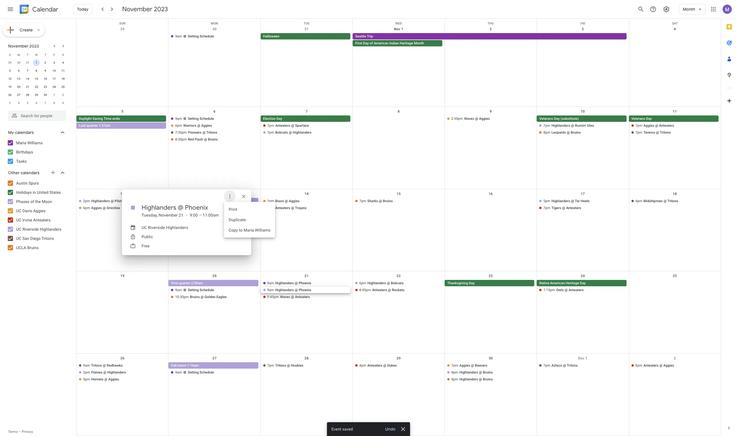 Task type: describe. For each thing, give the bounding box(es) containing it.
seattle trip first day of american indian heritage month
[[355, 34, 424, 45]]

highlanders inside other calendars list
[[40, 227, 61, 232]]

aggies inside other calendars list
[[33, 209, 46, 214]]

9 for november 2023
[[45, 69, 46, 72]]

7pm sharks @ bruins
[[360, 199, 393, 203]]

seattle trip button
[[353, 33, 627, 40]]

moon
[[178, 364, 187, 368]]

6pm for 6pm warriors @ aggies
[[175, 124, 182, 128]]

2 vertical spatial phoenix
[[299, 289, 311, 293]]

16 inside row group
[[44, 77, 47, 81]]

uc left san
[[16, 237, 21, 241]]

Search for people text field
[[12, 111, 62, 121]]

calendar
[[32, 5, 58, 13]]

15 inside 15 'element'
[[35, 77, 38, 81]]

7pm for 7pm leopards @ tritons
[[175, 213, 182, 217]]

f
[[53, 53, 55, 56]]

toreros
[[644, 131, 656, 135]]

0 horizontal spatial –
[[19, 431, 21, 435]]

0 horizontal spatial 23
[[44, 85, 47, 89]]

leopards for leopards @ tritons
[[183, 213, 198, 217]]

7pm for 7pm bobcats @ highlanders
[[267, 131, 274, 135]]

cell containing first quarter 2:50am
[[169, 281, 261, 301]]

23 element
[[42, 84, 49, 91]]

20 element
[[15, 84, 22, 91]]

0 horizontal spatial 20
[[17, 85, 20, 89]]

⋅
[[186, 213, 188, 218]]

7 for sun
[[306, 110, 308, 114]]

1 horizontal spatial 25
[[673, 275, 677, 279]]

10 element
[[51, 68, 58, 74]]

1 vertical spatial 8pm
[[452, 371, 459, 375]]

8:45pm anteaters @ rockets
[[360, 289, 405, 293]]

6 inside row
[[36, 102, 37, 105]]

cell containing 5pm
[[537, 198, 629, 219]]

other
[[8, 171, 20, 176]]

1 down 24 'element'
[[53, 93, 55, 97]]

1 horizontal spatial uc riverside highlanders
[[142, 226, 188, 230]]

cell containing full moon 1:16am
[[169, 363, 261, 384]]

7pm for 7pm toreros @ tritons
[[636, 131, 643, 135]]

wed
[[396, 22, 402, 25]]

7pm for 7pm tigers @ anteaters
[[544, 206, 551, 210]]

1 8pm highlanders @ bruins from the top
[[452, 371, 493, 375]]

pioneers
[[188, 131, 202, 135]]

terms
[[8, 431, 18, 435]]

terms – privacy
[[8, 431, 33, 435]]

saved
[[343, 428, 353, 432]]

4pm for 4pm anteaters @ dukes
[[360, 364, 366, 368]]

cell containing 6pm
[[353, 281, 445, 301]]

4pm midshipmen @ tritons
[[636, 199, 679, 203]]

undo button
[[383, 427, 398, 433]]

austin spurs
[[16, 181, 39, 186]]

waves for waves @ aggies
[[464, 117, 475, 121]]

november inside highlanders @ phoenix tuesday, november 21 ⋅ 9:00 – 11:00am
[[159, 213, 178, 218]]

highlanders @ phoenix heading
[[142, 204, 208, 212]]

schedule for 26
[[200, 371, 214, 375]]

ucla bruins
[[16, 246, 39, 250]]

heels
[[581, 199, 590, 203]]

phoenix inside highlanders @ phoenix tuesday, november 21 ⋅ 9:00 – 11:00am
[[185, 204, 208, 212]]

1 s from the left
[[9, 53, 11, 56]]

21 element
[[24, 84, 31, 91]]

22 inside november 2023 grid
[[35, 85, 38, 89]]

mon
[[211, 22, 218, 25]]

1 vertical spatial bobcats
[[391, 282, 404, 286]]

7 for november 2023
[[27, 69, 28, 72]]

birthdays
[[16, 150, 33, 155]]

0 vertical spatial bobcats
[[275, 131, 288, 135]]

october 31 element
[[24, 59, 31, 66]]

7pm aztecs @ tritons
[[544, 364, 578, 368]]

7pm leopards @ tritons
[[175, 213, 213, 217]]

6 for november 2023
[[18, 69, 20, 72]]

uc riverside highlanders inside other calendars list
[[16, 227, 61, 232]]

united
[[37, 190, 49, 195]]

cell containing election day
[[261, 116, 353, 143]]

veterans day (substitute) button
[[537, 116, 627, 122]]

calendar element
[[18, 3, 58, 16]]

2 8pm highlanders @ bruins from the top
[[452, 378, 493, 382]]

row containing sun
[[76, 19, 721, 25]]

1:15pm
[[544, 289, 555, 293]]

0 vertical spatial 2023
[[154, 5, 168, 13]]

my
[[8, 130, 14, 135]]

ucla
[[16, 246, 26, 250]]

12 element
[[6, 76, 13, 83]]

today button
[[73, 2, 92, 16]]

1 schedule from the top
[[200, 34, 214, 38]]

w
[[35, 53, 38, 56]]

25 inside november 2023 grid
[[61, 85, 65, 89]]

aztecs
[[552, 364, 563, 368]]

14 element
[[24, 76, 31, 83]]

election day button
[[261, 116, 351, 122]]

14 inside grid
[[305, 192, 309, 196]]

event saved
[[332, 428, 353, 432]]

tuesday,
[[142, 213, 158, 218]]

1:37am
[[99, 124, 110, 128]]

of inside seattle trip first day of american indian heritage month
[[370, 41, 373, 45]]

19 element
[[6, 84, 13, 91]]

8pm leopards @ bruins
[[544, 131, 581, 135]]

daylight saving time ends button
[[76, 116, 166, 122]]

saving
[[93, 117, 103, 121]]

december 7 element
[[42, 100, 49, 107]]

december 1 element
[[51, 92, 58, 99]]

4pm for 4pm midshipmen @ tritons
[[636, 199, 643, 203]]

uc irvine anteaters
[[16, 218, 51, 223]]

highlanders @ phoenix tuesday, november 21 ⋅ 9:00 – 11:00am
[[142, 204, 219, 218]]

day for thanksgiving day
[[469, 282, 475, 286]]

7pm for 7pm aggies @ anteaters
[[636, 124, 643, 128]]

1 vertical spatial 19
[[120, 275, 125, 279]]

1pm
[[267, 199, 274, 203]]

5 for november 2023
[[9, 69, 11, 72]]

ends
[[112, 117, 120, 121]]

cell containing veterans day
[[629, 116, 721, 143]]

native american heritage day
[[540, 282, 586, 286]]

cell containing daylight saving time ends
[[76, 116, 169, 143]]

daylight saving time ends last quarter 1:37am
[[79, 117, 120, 128]]

day inside seattle trip first day of american indian heritage month
[[363, 41, 369, 45]]

spurs
[[29, 181, 39, 186]]

tritons for 7pm toreros @ tritons
[[660, 131, 671, 135]]

5pm for 5pm highlanders @ tar heels
[[544, 199, 551, 203]]

14 inside 14 element
[[26, 77, 29, 81]]

24 inside 'element'
[[53, 85, 56, 89]]

december 2 element
[[60, 92, 67, 99]]

17 inside row group
[[53, 77, 56, 81]]

first quarter 2:50am
[[171, 282, 203, 286]]

sun
[[119, 22, 126, 25]]

1 horizontal spatial 12
[[120, 192, 125, 196]]

5:45pm
[[267, 296, 279, 300]]

m
[[18, 53, 20, 56]]

1 horizontal spatial november 2023
[[122, 5, 168, 13]]

eagles
[[217, 296, 227, 300]]

thu
[[488, 22, 494, 25]]

1 setting from the top
[[188, 34, 199, 38]]

6pm anteaters @ aggies
[[636, 364, 675, 368]]

7pm aggies @ beavers
[[452, 364, 488, 368]]

uc up public
[[142, 226, 147, 230]]

6pm for 6pm aggies @ grizzlies
[[83, 206, 90, 210]]

heritage inside seattle trip first day of american indian heritage month
[[400, 41, 413, 45]]

anteaters inside other calendars list
[[33, 218, 51, 223]]

28 element
[[24, 92, 31, 99]]

1 horizontal spatial 4
[[62, 61, 64, 64]]

19 inside november 2023 grid
[[8, 85, 12, 89]]

1 horizontal spatial november
[[122, 5, 152, 13]]

1 right "dec"
[[586, 357, 588, 361]]

uc left irvine
[[16, 218, 21, 223]]

18 inside grid
[[673, 192, 677, 196]]

1 t from the left
[[27, 53, 29, 56]]

1 vertical spatial 23
[[489, 275, 493, 279]]

7pm tigers @ anteaters
[[544, 206, 582, 210]]

daylight
[[79, 117, 92, 121]]

7pm for 7pm highlanders @ runnin' utes
[[544, 124, 551, 128]]

fri
[[581, 22, 586, 25]]

flames
[[91, 371, 103, 375]]

1 vertical spatial november 2023
[[8, 44, 39, 49]]

tue
[[304, 22, 310, 25]]

21 inside 21 element
[[26, 85, 29, 89]]

29 down 22 element
[[35, 93, 38, 97]]

8 for november 2023
[[36, 69, 37, 72]]

golden
[[205, 296, 216, 300]]

7pm toreros @ tritons
[[636, 131, 671, 135]]

1 vertical spatial phoenix
[[299, 282, 311, 286]]

december 5 element
[[24, 100, 31, 107]]

2 setting schedule from the top
[[188, 117, 214, 121]]

huskies
[[291, 364, 304, 368]]

dec 1
[[579, 357, 588, 361]]

diego
[[30, 237, 41, 241]]

10:30pm
[[175, 296, 189, 300]]

7pm aggies @ anteaters
[[636, 124, 675, 128]]

december 9 element
[[60, 100, 67, 107]]

2pm flames @ highlanders
[[83, 371, 126, 375]]

add other calendars image
[[50, 170, 56, 176]]

setting schedule for 26
[[188, 371, 214, 375]]

create
[[20, 27, 33, 33]]

29 inside 'element'
[[8, 61, 12, 64]]

11 for sun
[[673, 110, 677, 114]]

12 inside november 2023 grid
[[8, 77, 12, 81]]

18 inside row group
[[61, 77, 65, 81]]

1 setting schedule from the top
[[188, 34, 214, 38]]

moon
[[42, 200, 52, 204]]

copy to maria williams
[[229, 228, 271, 233]]

austin
[[16, 181, 28, 186]]

21 inside highlanders @ phoenix tuesday, november 21 ⋅ 9:00 – 11:00am
[[179, 213, 184, 218]]

1 right nov in the top of the page
[[402, 27, 404, 31]]

0 horizontal spatial 2023
[[29, 44, 39, 49]]

october 29 element
[[6, 59, 13, 66]]

cell containing 2pm
[[76, 198, 169, 219]]

day for election day
[[277, 117, 282, 121]]

1 horizontal spatial williams
[[255, 228, 271, 233]]

1 horizontal spatial 20
[[213, 275, 217, 279]]

11:00am
[[203, 213, 219, 218]]

williams inside my calendars 'list'
[[27, 141, 43, 145]]

december 4 element
[[15, 100, 22, 107]]

maria inside my calendars 'list'
[[16, 141, 26, 145]]

today
[[77, 7, 89, 12]]

december 8 element
[[51, 100, 58, 107]]

grizzlies
[[107, 206, 120, 210]]

17 inside grid
[[581, 192, 585, 196]]

sharks
[[368, 199, 378, 203]]

holidays in united states
[[16, 190, 61, 195]]

setting for 26
[[188, 371, 199, 375]]

cell containing 1pm
[[261, 198, 353, 219]]

2:30pm
[[452, 117, 463, 121]]

full moon 1:16am button
[[169, 363, 258, 369]]

my calendars list
[[1, 139, 72, 166]]

1 vertical spatial 3
[[53, 61, 55, 64]]

midshipmen
[[644, 199, 663, 203]]

quarter inside "button"
[[179, 282, 190, 286]]

5pm for 5pm hornets @ aggies
[[83, 378, 90, 382]]

2 right 1 cell
[[45, 61, 46, 64]]

tritons for 7:30pm pioneers @ tritons
[[207, 131, 217, 135]]

utes
[[587, 124, 595, 128]]

25 element
[[60, 84, 67, 91]]

9am tritons @ redhawks
[[83, 364, 123, 368]]

26 for 1
[[8, 93, 12, 97]]

other calendars list
[[1, 179, 72, 253]]

warriors
[[183, 124, 197, 128]]



Task type: vqa. For each thing, say whether or not it's contained in the screenshot.


Task type: locate. For each thing, give the bounding box(es) containing it.
riverside up public
[[148, 226, 165, 230]]

4pm
[[636, 199, 643, 203], [360, 364, 366, 368]]

22 up rockets
[[397, 275, 401, 279]]

11 inside november 2023 grid
[[61, 69, 65, 72]]

1 vertical spatial 9
[[62, 102, 64, 105]]

None search field
[[0, 108, 72, 121]]

bruins inside other calendars list
[[27, 246, 39, 250]]

other calendars
[[8, 171, 40, 176]]

event
[[332, 428, 342, 432]]

setting schedule up 6pm warriors @ aggies
[[188, 117, 214, 121]]

first inside "button"
[[171, 282, 178, 286]]

7pm bobcats @ highlanders
[[267, 131, 312, 135]]

1 vertical spatial 22
[[397, 275, 401, 279]]

1 vertical spatial leopards
[[183, 213, 198, 217]]

0 horizontal spatial 3
[[9, 102, 11, 105]]

15 inside grid
[[397, 192, 401, 196]]

october 30 element
[[15, 59, 22, 66]]

1 vertical spatial 25
[[673, 275, 677, 279]]

21 down 14 element at the left of page
[[26, 85, 29, 89]]

tritons right aztecs
[[567, 364, 578, 368]]

0 horizontal spatial 21
[[26, 85, 29, 89]]

0 horizontal spatial 22
[[35, 85, 38, 89]]

maria up birthdays at top left
[[16, 141, 26, 145]]

10 inside november 2023 grid
[[53, 69, 56, 72]]

day up 7pm aggies @ anteaters
[[646, 117, 652, 121]]

15
[[35, 77, 38, 81], [397, 192, 401, 196]]

2 schedule from the top
[[200, 117, 214, 121]]

0 horizontal spatial 31
[[26, 61, 29, 64]]

0 horizontal spatial leopards
[[183, 213, 198, 217]]

29 up dukes
[[397, 357, 401, 361]]

row group
[[5, 59, 68, 107]]

0 horizontal spatial maria
[[16, 141, 26, 145]]

11 element
[[60, 68, 67, 74]]

tigers
[[552, 206, 562, 210]]

halloween
[[263, 34, 280, 38]]

t left f
[[44, 53, 46, 56]]

uc san diego tritons
[[16, 237, 54, 241]]

9 inside row
[[62, 102, 64, 105]]

1 horizontal spatial 28
[[305, 357, 309, 361]]

31 inside november 2023 grid
[[26, 61, 29, 64]]

2 vertical spatial 5
[[122, 110, 124, 114]]

2:30pm waves @ aggies
[[452, 117, 490, 121]]

17 down the 10 element
[[53, 77, 56, 81]]

3 down fri on the top of the page
[[582, 27, 584, 31]]

1 horizontal spatial 23
[[489, 275, 493, 279]]

20 up "first quarter 2:50am" "button" on the left bottom of page
[[213, 275, 217, 279]]

1 vertical spatial 17
[[581, 192, 585, 196]]

29 down sun
[[120, 27, 125, 31]]

0 horizontal spatial 14
[[26, 77, 29, 81]]

2 setting from the top
[[188, 117, 199, 121]]

day for veterans day
[[646, 117, 652, 121]]

nov
[[394, 27, 401, 31]]

0 vertical spatial –
[[199, 213, 202, 218]]

last quarter 1:37am button
[[76, 123, 166, 129]]

5 down october 29 'element'
[[9, 69, 11, 72]]

tritons up flames on the bottom of page
[[91, 364, 102, 368]]

sat
[[673, 22, 678, 25]]

1 horizontal spatial 4pm
[[636, 199, 643, 203]]

thanksgiving day
[[448, 282, 475, 286]]

1 vertical spatial 16
[[489, 192, 493, 196]]

2pm inside cell
[[83, 199, 90, 203]]

7pm for 7pm tritons @ huskies
[[267, 364, 274, 368]]

waves right 5:45pm
[[280, 296, 290, 300]]

1 horizontal spatial bobcats
[[391, 282, 404, 286]]

calendars up the maria williams
[[15, 130, 34, 135]]

2 9am highlanders @ phoenix from the top
[[267, 289, 311, 293]]

december 3 element
[[6, 100, 13, 107]]

26 up redhawks
[[120, 357, 125, 361]]

phases
[[16, 200, 29, 204]]

0 horizontal spatial quarter
[[87, 124, 98, 128]]

2pm for 2pm highlanders @ pilots
[[83, 199, 90, 203]]

veterans for 7pm highlanders @ runnin' utes
[[540, 117, 554, 121]]

28 inside november 2023 grid
[[26, 93, 29, 97]]

tritons for 4pm midshipmen @ tritons
[[668, 199, 679, 203]]

native
[[540, 282, 550, 286]]

11 inside grid
[[673, 110, 677, 114]]

1 vertical spatial 14
[[305, 192, 309, 196]]

1 vertical spatial 4
[[62, 61, 64, 64]]

1 2pm from the top
[[83, 199, 90, 203]]

tritons right midshipmen on the right of the page
[[668, 199, 679, 203]]

7 inside grid
[[306, 110, 308, 114]]

0 horizontal spatial 16
[[44, 77, 47, 81]]

american inside "button"
[[551, 282, 565, 286]]

day right election at the left top
[[277, 117, 282, 121]]

2 vertical spatial november
[[159, 213, 178, 218]]

day right thanksgiving
[[469, 282, 475, 286]]

of inside other calendars list
[[30, 200, 34, 204]]

1 horizontal spatial 2023
[[154, 5, 168, 13]]

12 up 19 element
[[8, 77, 12, 81]]

1 vertical spatial 2023
[[29, 44, 39, 49]]

november up 'm'
[[8, 44, 28, 49]]

schedule up 6pm warriors @ aggies
[[200, 117, 214, 121]]

grid containing 29
[[76, 19, 721, 437]]

26 inside november 2023 grid
[[8, 93, 12, 97]]

november
[[122, 5, 152, 13], [8, 44, 28, 49], [159, 213, 178, 218]]

0 horizontal spatial 9
[[45, 69, 46, 72]]

0 horizontal spatial 4
[[18, 102, 20, 105]]

1 horizontal spatial veterans
[[632, 117, 646, 121]]

veterans for 7pm aggies @ anteaters
[[632, 117, 646, 121]]

12 up pilots at top
[[120, 192, 125, 196]]

3 inside grid
[[582, 27, 584, 31]]

26 inside grid
[[120, 357, 125, 361]]

bobcats
[[275, 131, 288, 135], [391, 282, 404, 286]]

halloween button
[[261, 33, 351, 40]]

– inside highlanders @ phoenix tuesday, november 21 ⋅ 9:00 – 11:00am
[[199, 213, 202, 218]]

6 up 7:30pm pioneers @ tritons
[[214, 110, 216, 114]]

3 down 26 element
[[9, 102, 11, 105]]

27 element
[[15, 92, 22, 99]]

11
[[61, 69, 65, 72], [673, 110, 677, 114]]

time
[[104, 117, 112, 121]]

7pm
[[267, 124, 274, 128], [544, 124, 551, 128], [636, 124, 643, 128], [267, 131, 274, 135], [636, 131, 643, 135], [360, 199, 366, 203], [544, 206, 551, 210], [175, 213, 182, 217], [267, 364, 274, 368], [452, 364, 459, 368], [544, 364, 551, 368]]

0 horizontal spatial 24
[[53, 85, 56, 89]]

tritons for uc san diego tritons
[[41, 237, 54, 241]]

setting
[[188, 34, 199, 38], [188, 117, 199, 121], [188, 206, 199, 210], [188, 289, 199, 293], [188, 371, 199, 375]]

1 horizontal spatial 17
[[581, 192, 585, 196]]

8:30pm
[[175, 138, 187, 142]]

0 horizontal spatial 7
[[27, 69, 28, 72]]

month right settings menu image
[[683, 7, 696, 12]]

quarter inside 'daylight saving time ends last quarter 1:37am'
[[87, 124, 98, 128]]

16 element
[[42, 76, 49, 83]]

11 for november 2023
[[61, 69, 65, 72]]

10 up 17 element
[[53, 69, 56, 72]]

2 vertical spatial 21
[[305, 275, 309, 279]]

tritons left huskies
[[275, 364, 286, 368]]

veterans up 8pm leopards @ bruins
[[540, 117, 554, 121]]

1 horizontal spatial first
[[355, 41, 362, 45]]

7pm tritons @ huskies
[[267, 364, 304, 368]]

8pm for 7pm highlanders @ runnin' utes
[[544, 131, 551, 135]]

(substitute)
[[561, 117, 579, 121]]

first inside seattle trip first day of american indian heritage month
[[355, 41, 362, 45]]

calendars for my calendars
[[15, 130, 34, 135]]

1 horizontal spatial riverside
[[148, 226, 165, 230]]

22 element
[[33, 84, 40, 91]]

0 vertical spatial 6
[[18, 69, 20, 72]]

quarter left 2:50am
[[179, 282, 190, 286]]

2 vertical spatial 9
[[490, 110, 492, 114]]

0 vertical spatial 5
[[9, 69, 11, 72]]

2 horizontal spatial 6
[[214, 110, 216, 114]]

0 horizontal spatial november
[[8, 44, 28, 49]]

cell containing 7pm
[[445, 363, 537, 384]]

9am highlanders @ phoenix
[[267, 282, 311, 286], [267, 289, 311, 293]]

11 up veterans day button
[[673, 110, 677, 114]]

schedule down "mon"
[[200, 34, 214, 38]]

schedule up golden
[[200, 289, 214, 293]]

calendar heading
[[31, 5, 58, 13]]

1 vertical spatial 5
[[27, 102, 28, 105]]

5pm inside cell
[[544, 199, 551, 203]]

1 horizontal spatial 3
[[53, 61, 55, 64]]

– right terms
[[19, 431, 21, 435]]

1pm bison @ aggies
[[267, 199, 300, 203]]

highlanders inside highlanders @ phoenix tuesday, november 21 ⋅ 9:00 – 11:00am
[[142, 204, 176, 212]]

2 2pm from the top
[[83, 371, 90, 375]]

1 cell
[[32, 59, 41, 67]]

4 setting schedule from the top
[[188, 289, 214, 293]]

0 horizontal spatial riverside
[[22, 227, 39, 232]]

cell containing native american heritage day
[[537, 281, 629, 301]]

leopards down 7pm highlanders @ runnin' utes
[[552, 131, 566, 135]]

setting for 12
[[188, 206, 199, 210]]

0 vertical spatial 24
[[53, 85, 56, 89]]

of down trip
[[370, 41, 373, 45]]

2 s from the left
[[62, 53, 64, 56]]

create button
[[2, 23, 45, 37]]

privacy link
[[22, 431, 33, 435]]

16
[[44, 77, 47, 81], [489, 192, 493, 196]]

free
[[142, 244, 150, 249]]

8 for sun
[[398, 110, 400, 114]]

1 horizontal spatial 5pm
[[544, 199, 551, 203]]

9 inside grid
[[490, 110, 492, 114]]

4 down the sat
[[674, 27, 676, 31]]

6 inside grid
[[214, 110, 216, 114]]

1 horizontal spatial s
[[62, 53, 64, 56]]

waves for waves @ anteaters
[[280, 296, 290, 300]]

7pm for 7pm sharks @ bruins
[[360, 199, 366, 203]]

1 horizontal spatial 6
[[36, 102, 37, 105]]

tritons for 7pm leopards @ tritons
[[203, 213, 213, 217]]

uc riverside highlanders down tuesday,
[[142, 226, 188, 230]]

bobcats down 7pm anteaters @ spartans
[[275, 131, 288, 135]]

21 up 5:45pm waves @ anteaters
[[305, 275, 309, 279]]

1 9am highlanders @ phoenix from the top
[[267, 282, 311, 286]]

8pm highlanders @ bruins
[[452, 371, 493, 375], [452, 378, 493, 382]]

9 up 16 element at top left
[[45, 69, 46, 72]]

tasks
[[16, 159, 27, 164]]

7 down 30 element
[[45, 102, 46, 105]]

14 up 21 element
[[26, 77, 29, 81]]

28 for 1
[[26, 93, 29, 97]]

1 horizontal spatial 22
[[397, 275, 401, 279]]

setting schedule for 12
[[188, 206, 214, 210]]

27 for 1
[[17, 93, 20, 97]]

6 for sun
[[214, 110, 216, 114]]

31 down tue
[[305, 27, 309, 31]]

4 schedule from the top
[[200, 289, 214, 293]]

row containing s
[[5, 51, 68, 59]]

grid
[[76, 19, 721, 437]]

13 element
[[15, 76, 22, 83]]

7pm for 7pm aggies @ beavers
[[452, 364, 459, 368]]

7:30pm pioneers @ tritons
[[175, 131, 217, 135]]

6
[[18, 69, 20, 72], [36, 102, 37, 105], [214, 110, 216, 114]]

15 element
[[33, 76, 40, 83]]

american up owls
[[551, 282, 565, 286]]

2pm left flames on the bottom of page
[[83, 371, 90, 375]]

5 setting schedule from the top
[[188, 371, 214, 375]]

26 for dec 1
[[120, 357, 125, 361]]

13
[[17, 77, 20, 81]]

4 setting from the top
[[188, 289, 199, 293]]

27 for dec 1
[[213, 357, 217, 361]]

1 vertical spatial 7
[[45, 102, 46, 105]]

10
[[53, 69, 56, 72], [581, 110, 585, 114]]

heritage inside "button"
[[566, 282, 579, 286]]

tritons
[[207, 131, 217, 135], [660, 131, 671, 135], [668, 199, 679, 203], [203, 213, 213, 217], [41, 237, 54, 241], [91, 364, 102, 368], [275, 364, 286, 368], [567, 364, 578, 368]]

7pm highlanders @ runnin' utes
[[544, 124, 595, 128]]

2 up 6pm anteaters @ aggies
[[674, 357, 676, 361]]

tritons right diego
[[41, 237, 54, 241]]

trip
[[367, 34, 373, 38]]

9am
[[175, 34, 182, 38], [175, 117, 182, 121], [175, 206, 182, 210], [267, 282, 274, 286], [175, 289, 182, 293], [267, 289, 274, 293], [83, 364, 90, 368], [175, 371, 182, 375]]

cell
[[76, 33, 169, 47], [353, 33, 629, 47], [445, 33, 537, 47], [537, 33, 629, 47], [629, 33, 721, 47], [76, 116, 169, 143], [169, 116, 261, 143], [261, 116, 353, 143], [537, 116, 629, 143], [629, 116, 721, 143], [76, 198, 169, 219], [169, 198, 261, 219], [261, 198, 353, 219], [445, 198, 537, 219], [537, 198, 629, 219], [76, 281, 169, 301], [169, 281, 261, 301], [261, 281, 353, 301], [353, 281, 445, 301], [537, 281, 629, 301], [629, 281, 721, 301], [76, 363, 169, 384], [169, 363, 261, 384], [445, 363, 537, 384]]

tar
[[575, 199, 580, 203]]

17 element
[[51, 76, 58, 83]]

thanksgiving
[[448, 282, 468, 286]]

williams right to
[[255, 228, 271, 233]]

1 vertical spatial 26
[[120, 357, 125, 361]]

0 vertical spatial 23
[[44, 85, 47, 89]]

heritage up 1:15pm owls @ anteaters
[[566, 282, 579, 286]]

0 horizontal spatial 27
[[17, 93, 20, 97]]

31
[[305, 27, 309, 31], [26, 61, 29, 64]]

18 up 4pm midshipmen @ tritons
[[673, 192, 677, 196]]

thanksgiving day button
[[445, 281, 535, 287]]

1 vertical spatial 10
[[581, 110, 585, 114]]

1 vertical spatial maria
[[244, 228, 254, 233]]

@ inside button
[[291, 206, 294, 210]]

7pm for 7pm aztecs @ tritons
[[544, 364, 551, 368]]

6pm
[[175, 124, 182, 128], [83, 206, 90, 210], [360, 282, 366, 286], [636, 364, 643, 368]]

0 vertical spatial first
[[355, 41, 362, 45]]

tritons up 8:30pm red flash @ bruins
[[207, 131, 217, 135]]

spartans
[[295, 124, 309, 128]]

4 inside grid
[[674, 27, 676, 31]]

1 vertical spatial 21
[[179, 213, 184, 218]]

t up 'october 31' element
[[27, 53, 29, 56]]

9 down december 2 element
[[62, 102, 64, 105]]

first up 10:30pm
[[171, 282, 178, 286]]

month inside dropdown button
[[683, 7, 696, 12]]

1 down w
[[36, 61, 37, 64]]

phases of the moon
[[16, 200, 52, 204]]

uc riverside highlanders up diego
[[16, 227, 61, 232]]

november 2023 grid
[[5, 51, 68, 107]]

1 vertical spatial 8
[[53, 102, 55, 105]]

0 horizontal spatial first
[[171, 282, 178, 286]]

december 6 element
[[33, 100, 40, 107]]

22
[[35, 85, 38, 89], [397, 275, 401, 279]]

10 up veterans day (substitute) button
[[581, 110, 585, 114]]

of
[[370, 41, 373, 45], [30, 200, 34, 204]]

waves
[[464, 117, 475, 121], [280, 296, 290, 300]]

support image
[[650, 6, 657, 13]]

1 vertical spatial 11
[[673, 110, 677, 114]]

main drawer image
[[7, 6, 14, 13]]

1 vertical spatial calendars
[[21, 171, 40, 176]]

7 down 'october 31' element
[[27, 69, 28, 72]]

my calendars button
[[1, 128, 72, 137]]

day for veterans day (substitute)
[[554, 117, 560, 121]]

veterans up the toreros
[[632, 117, 646, 121]]

leopards for leopards @ bruins
[[552, 131, 566, 135]]

calendars up austin spurs
[[21, 171, 40, 176]]

3 schedule from the top
[[200, 206, 214, 210]]

1 horizontal spatial quarter
[[179, 282, 190, 286]]

8:30pm red flash @ bruins
[[175, 138, 218, 142]]

1 horizontal spatial 27
[[213, 357, 217, 361]]

2 horizontal spatial 8
[[398, 110, 400, 114]]

5 setting from the top
[[188, 371, 199, 375]]

2 vertical spatial 8pm
[[452, 378, 459, 382]]

0 horizontal spatial 18
[[61, 77, 65, 81]]

0 horizontal spatial 4pm
[[360, 364, 366, 368]]

other calendars button
[[1, 169, 72, 178]]

uc left davis
[[16, 209, 21, 214]]

bobcats up rockets
[[391, 282, 404, 286]]

maria
[[16, 141, 26, 145], [244, 228, 254, 233]]

0 horizontal spatial november 2023
[[8, 44, 39, 49]]

november 2023 up sun
[[122, 5, 168, 13]]

november up sun
[[122, 5, 152, 13]]

9 up 2:30pm waves @ aggies
[[490, 110, 492, 114]]

leopards down 'highlanders @ phoenix' heading
[[183, 213, 198, 217]]

2 vertical spatial 4
[[18, 102, 20, 105]]

setting schedule down 1:16am
[[188, 371, 214, 375]]

29 element
[[33, 92, 40, 99]]

19
[[8, 85, 12, 89], [120, 275, 125, 279]]

2 down thu
[[490, 27, 492, 31]]

0 horizontal spatial bobcats
[[275, 131, 288, 135]]

day down trip
[[363, 41, 369, 45]]

1 vertical spatial –
[[19, 431, 21, 435]]

1 horizontal spatial –
[[199, 213, 202, 218]]

23 down 16 element at top left
[[44, 85, 47, 89]]

0 vertical spatial november
[[122, 5, 152, 13]]

4 down 27 element
[[18, 102, 20, 105]]

30 element
[[42, 92, 49, 99]]

7pm for 7pm anteaters @ spartans
[[267, 124, 274, 128]]

2 down 25 element
[[62, 93, 64, 97]]

1 horizontal spatial heritage
[[566, 282, 579, 286]]

runnin'
[[575, 124, 587, 128]]

american inside seattle trip first day of american indian heritage month
[[374, 41, 389, 45]]

0 vertical spatial maria
[[16, 141, 26, 145]]

november down 'highlanders @ phoenix' heading
[[159, 213, 178, 218]]

0 vertical spatial 4pm
[[636, 199, 643, 203]]

2pm
[[83, 199, 90, 203], [83, 371, 90, 375]]

6 down 29 element
[[36, 102, 37, 105]]

2:50am
[[191, 282, 203, 286]]

21 inside grid
[[305, 275, 309, 279]]

cell containing veterans day (substitute)
[[537, 116, 629, 143]]

21 left the ⋅
[[179, 213, 184, 218]]

terms link
[[8, 431, 18, 435]]

26 element
[[6, 92, 13, 99]]

day left (substitute)
[[554, 117, 560, 121]]

1 horizontal spatial 26
[[120, 357, 125, 361]]

anteaters inside button
[[275, 206, 290, 210]]

setting for 19
[[188, 289, 199, 293]]

0 vertical spatial 25
[[61, 85, 65, 89]]

1 vertical spatial 2pm
[[83, 371, 90, 375]]

election
[[263, 117, 276, 121]]

menu containing print
[[224, 202, 275, 238]]

16 inside grid
[[489, 192, 493, 196]]

0 vertical spatial 11
[[61, 69, 65, 72]]

5 for sun
[[122, 110, 124, 114]]

7 up election day button
[[306, 110, 308, 114]]

uc down uc irvine anteaters
[[16, 227, 21, 232]]

1 horizontal spatial 18
[[673, 192, 677, 196]]

menu
[[224, 202, 275, 238]]

1 horizontal spatial 31
[[305, 27, 309, 31]]

1 horizontal spatial waves
[[464, 117, 475, 121]]

pilots
[[115, 199, 124, 203]]

schedule for 12
[[200, 206, 214, 210]]

10 for sun
[[581, 110, 585, 114]]

5pm
[[544, 199, 551, 203], [83, 378, 90, 382]]

1 horizontal spatial 14
[[305, 192, 309, 196]]

6pm for 6pm highlanders @ bobcats
[[360, 282, 366, 286]]

4 inside "element"
[[18, 102, 20, 105]]

5pm up 7pm tigers @ anteaters
[[544, 199, 551, 203]]

6pm warriors @ aggies
[[175, 124, 212, 128]]

8
[[36, 69, 37, 72], [53, 102, 55, 105], [398, 110, 400, 114]]

0 vertical spatial 19
[[8, 85, 12, 89]]

leopards
[[552, 131, 566, 135], [183, 213, 198, 217]]

7pm anteaters @ spartans
[[267, 124, 309, 128]]

veterans day
[[632, 117, 652, 121]]

s up october 29 'element'
[[9, 53, 11, 56]]

3 inside december 3 "element"
[[9, 102, 11, 105]]

2 t from the left
[[44, 53, 46, 56]]

6pm highlanders @ bobcats
[[360, 282, 404, 286]]

heritage right indian in the top of the page
[[400, 41, 413, 45]]

tab list
[[722, 19, 738, 421]]

0 vertical spatial 15
[[35, 77, 38, 81]]

cell containing seattle trip
[[353, 33, 629, 47]]

2pm for 2pm flames @ highlanders
[[83, 371, 90, 375]]

row containing 3
[[5, 99, 68, 107]]

18 element
[[60, 76, 67, 83]]

tritons right 9:00
[[203, 213, 213, 217]]

0 vertical spatial 7
[[27, 69, 28, 72]]

20
[[17, 85, 20, 89], [213, 275, 217, 279]]

2 vertical spatial 3
[[9, 102, 11, 105]]

setting schedule for 19
[[188, 289, 214, 293]]

2 vertical spatial 6
[[214, 110, 216, 114]]

month button
[[680, 2, 706, 16]]

row group containing 29
[[5, 59, 68, 107]]

calendars for other calendars
[[21, 171, 40, 176]]

3 setting from the top
[[188, 206, 199, 210]]

7 inside row
[[45, 102, 46, 105]]

3 setting schedule from the top
[[188, 206, 214, 210]]

10 for november 2023
[[53, 69, 56, 72]]

1 horizontal spatial leopards
[[552, 131, 566, 135]]

9 for sun
[[490, 110, 492, 114]]

9:00
[[190, 213, 198, 218]]

@ inside highlanders @ phoenix tuesday, november 21 ⋅ 9:00 – 11:00am
[[178, 204, 184, 212]]

owls
[[557, 289, 564, 293]]

row
[[76, 19, 721, 25], [76, 25, 721, 107], [5, 51, 68, 59], [5, 59, 68, 67], [5, 67, 68, 75], [5, 75, 68, 83], [5, 83, 68, 91], [5, 91, 68, 99], [5, 99, 68, 107], [76, 107, 721, 189], [76, 189, 721, 272], [76, 272, 721, 354], [76, 354, 721, 437]]

1 horizontal spatial 8
[[53, 102, 55, 105]]

schedule down full moon 1:16am button
[[200, 371, 214, 375]]

2 veterans from the left
[[632, 117, 646, 121]]

setting schedule down "mon"
[[188, 34, 214, 38]]

17 up heels
[[581, 192, 585, 196]]

schedule for 19
[[200, 289, 214, 293]]

28 for dec 1
[[305, 357, 309, 361]]

waves right 2:30pm
[[464, 117, 475, 121]]

1 horizontal spatial 7
[[45, 102, 46, 105]]

tritons for 7pm aztecs @ tritons
[[567, 364, 578, 368]]

5 schedule from the top
[[200, 371, 214, 375]]

flash
[[195, 138, 203, 142]]

last
[[79, 124, 86, 128]]

1 inside cell
[[36, 61, 37, 64]]

31 inside grid
[[305, 27, 309, 31]]

8pm for 8pm highlanders @ bruins
[[452, 378, 459, 382]]

day inside "button"
[[580, 282, 586, 286]]

27 inside november 2023 grid
[[17, 93, 20, 97]]

6pm for 6pm anteaters @ aggies
[[636, 364, 643, 368]]

quarter down saving
[[87, 124, 98, 128]]

riverside inside other calendars list
[[22, 227, 39, 232]]

0 vertical spatial 17
[[53, 77, 56, 81]]

1 veterans from the left
[[540, 117, 554, 121]]

0 horizontal spatial heritage
[[400, 41, 413, 45]]

tritons down 7pm aggies @ anteaters
[[660, 131, 671, 135]]

24 element
[[51, 84, 58, 91]]

veterans day button
[[629, 116, 719, 122]]

24 inside grid
[[581, 275, 585, 279]]

american left indian in the top of the page
[[374, 41, 389, 45]]

s right f
[[62, 53, 64, 56]]

settings menu image
[[663, 6, 670, 13]]

tritons inside other calendars list
[[41, 237, 54, 241]]

month inside seattle trip first day of american indian heritage month
[[414, 41, 424, 45]]

setting schedule up 10:30pm bruins @ golden eagles
[[188, 289, 214, 293]]



